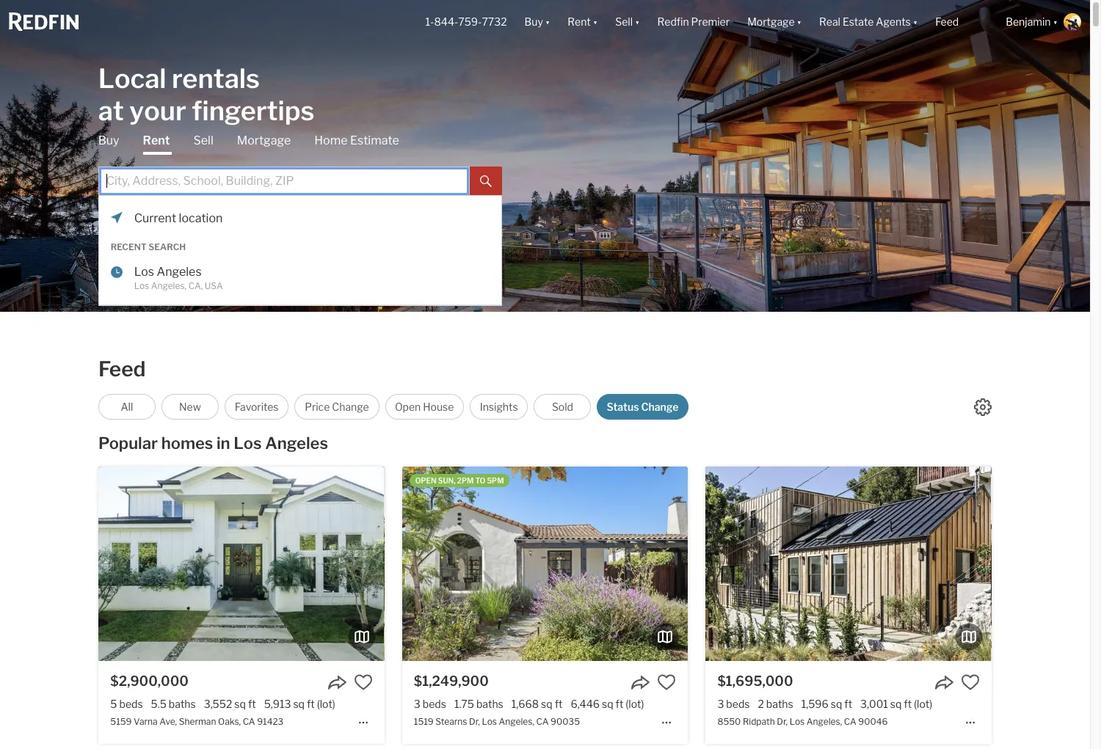 Task type: describe. For each thing, give the bounding box(es) containing it.
$2,900,000
[[110, 674, 189, 689]]

sun,
[[438, 477, 456, 485]]

rent for rent ▾
[[568, 16, 591, 28]]

oaks,
[[218, 717, 241, 728]]

beds for $1,249,900
[[423, 698, 446, 710]]

favorite button image
[[354, 673, 373, 692]]

(lot) for $1,695,000
[[914, 698, 933, 710]]

fingertips
[[192, 94, 315, 127]]

to
[[475, 477, 486, 485]]

home
[[314, 133, 348, 147]]

ft for 3,552 sq ft
[[248, 698, 256, 710]]

change for price change
[[332, 401, 369, 413]]

los for 8550
[[790, 717, 805, 728]]

1,596
[[802, 698, 829, 710]]

5,913
[[264, 698, 291, 710]]

1.75
[[454, 698, 474, 710]]

in
[[217, 434, 230, 453]]

sell for sell
[[193, 133, 213, 147]]

1 photo of 8550 ridpath dr, los angeles, ca 90046 image from the left
[[420, 467, 706, 661]]

3,001 sq ft (lot)
[[861, 698, 933, 710]]

3 for $1,249,900
[[414, 698, 421, 710]]

ft for 3,001 sq ft (lot)
[[904, 698, 912, 710]]

2
[[758, 698, 764, 710]]

search
[[149, 241, 186, 252]]

5,913 sq ft (lot)
[[264, 698, 335, 710]]

angeles, for $1,249,900
[[499, 717, 535, 728]]

buy for buy ▾
[[525, 16, 543, 28]]

los for popular
[[234, 434, 262, 453]]

rent for rent
[[143, 133, 170, 147]]

recent search
[[111, 241, 186, 252]]

tab list containing buy
[[98, 133, 502, 306]]

open
[[395, 401, 421, 413]]

sq for 6,446
[[602, 698, 614, 710]]

price change
[[305, 401, 369, 413]]

Status Change radio
[[597, 394, 688, 420]]

sell for sell ▾
[[615, 16, 633, 28]]

current location button
[[134, 210, 490, 227]]

popular homes in los angeles
[[98, 434, 328, 453]]

City, Address, School, Building, ZIP search field
[[98, 166, 470, 196]]

current
[[134, 211, 176, 225]]

Price Change radio
[[295, 394, 379, 420]]

usa
[[205, 280, 223, 292]]

5.5 baths
[[151, 698, 196, 710]]

insights
[[480, 401, 518, 413]]

3,001
[[861, 698, 888, 710]]

angeles, for $1,695,000
[[807, 717, 842, 728]]

real
[[819, 16, 841, 28]]

sq for 1,596
[[831, 698, 842, 710]]

stearns
[[436, 717, 467, 728]]

submit search image
[[480, 176, 492, 187]]

Favorites radio
[[225, 394, 289, 420]]

1,668
[[512, 698, 539, 710]]

▾ for benjamin ▾
[[1053, 16, 1058, 28]]

beds for $1,695,000
[[726, 698, 750, 710]]

premier
[[691, 16, 730, 28]]

5159
[[110, 717, 132, 728]]

your
[[129, 94, 186, 127]]

1-844-759-7732 link
[[426, 16, 507, 28]]

1-
[[426, 16, 434, 28]]

sell ▾ button
[[615, 0, 640, 44]]

location
[[179, 211, 223, 225]]

mortgage ▾ button
[[739, 0, 811, 44]]

favorites
[[235, 401, 279, 413]]

feed inside button
[[936, 16, 959, 28]]

baths for $1,249,900
[[476, 698, 504, 710]]

los angeles link
[[134, 265, 457, 280]]

1 horizontal spatial angeles
[[265, 434, 328, 453]]

1 photo of 5159 varna ave, sherman oaks, ca 91423 image from the left
[[0, 467, 99, 661]]

sq for 1,668
[[541, 698, 553, 710]]

buy ▾ button
[[516, 0, 559, 44]]

1.75 baths
[[454, 698, 504, 710]]

favorite button checkbox for $2,900,000
[[354, 673, 373, 692]]

ridpath
[[743, 717, 775, 728]]

5 ▾ from the left
[[913, 16, 918, 28]]

new
[[179, 401, 201, 413]]

New radio
[[161, 394, 219, 420]]

2 baths
[[758, 698, 793, 710]]

1,596 sq ft
[[802, 698, 853, 710]]

5159 varna ave, sherman oaks, ca 91423
[[110, 717, 284, 728]]

2 photo of 5159 varna ave, sherman oaks, ca 91423 image from the left
[[99, 467, 384, 661]]

ft for 6,446 sq ft (lot)
[[616, 698, 624, 710]]

1,668 sq ft
[[512, 698, 563, 710]]

open house
[[395, 401, 454, 413]]

local
[[98, 62, 166, 94]]

los for 1519
[[482, 717, 497, 728]]

ave,
[[160, 717, 177, 728]]

agents
[[876, 16, 911, 28]]

3,552 sq ft
[[204, 698, 256, 710]]

2pm
[[457, 477, 474, 485]]

open
[[415, 477, 437, 485]]

▾ for buy ▾
[[545, 16, 550, 28]]

favorite button checkbox
[[657, 673, 676, 692]]

mortgage ▾
[[748, 16, 802, 28]]

user photo image
[[1064, 13, 1082, 31]]

90035
[[551, 717, 580, 728]]

5.5
[[151, 698, 167, 710]]

3 for $1,695,000
[[718, 698, 724, 710]]

beds for $2,900,000
[[119, 698, 143, 710]]



Task type: vqa. For each thing, say whether or not it's contained in the screenshot.
4th Pm from the left
no



Task type: locate. For each thing, give the bounding box(es) containing it.
sell inside dropdown button
[[615, 16, 633, 28]]

2 (lot) from the left
[[626, 698, 644, 710]]

3 photo of 8550 ridpath dr, los angeles, ca 90046 image from the left
[[992, 467, 1101, 661]]

0 vertical spatial angeles
[[157, 265, 202, 279]]

1 favorite button image from the left
[[657, 673, 676, 692]]

tab list
[[98, 133, 502, 306]]

2 favorite button checkbox from the left
[[961, 673, 980, 692]]

All radio
[[98, 394, 156, 420]]

2 horizontal spatial baths
[[766, 698, 793, 710]]

ft right 3,001
[[904, 698, 912, 710]]

sq right 3,001
[[891, 698, 902, 710]]

buy right 7732
[[525, 16, 543, 28]]

option group
[[98, 394, 688, 420]]

2 horizontal spatial angeles,
[[807, 717, 842, 728]]

sell ▾
[[615, 16, 640, 28]]

benjamin
[[1006, 16, 1051, 28]]

1 horizontal spatial ca
[[536, 717, 549, 728]]

baths for $2,900,000
[[169, 698, 196, 710]]

2 ft from the left
[[307, 698, 315, 710]]

0 horizontal spatial favorite button image
[[657, 673, 676, 692]]

change right price
[[332, 401, 369, 413]]

mortgage inside dropdown button
[[748, 16, 795, 28]]

1 vertical spatial feed
[[98, 357, 146, 382]]

1 3 from the left
[[414, 698, 421, 710]]

estate
[[843, 16, 874, 28]]

0 horizontal spatial angeles,
[[151, 280, 187, 292]]

1 3 beds from the left
[[414, 698, 446, 710]]

3 beds up 1519
[[414, 698, 446, 710]]

rent ▾ button
[[568, 0, 598, 44]]

8550
[[718, 717, 741, 728]]

baths for $1,695,000
[[766, 698, 793, 710]]

photo of 1519 stearns dr, los angeles, ca 90035 image
[[117, 467, 402, 661], [402, 467, 688, 661], [688, 467, 974, 661]]

90046
[[859, 717, 888, 728]]

3 beds for $1,695,000
[[718, 698, 750, 710]]

3 photo of 1519 stearns dr, los angeles, ca 90035 image from the left
[[688, 467, 974, 661]]

759-
[[458, 16, 482, 28]]

rent right buy ▾
[[568, 16, 591, 28]]

sq for 5,913
[[293, 698, 305, 710]]

home estimate link
[[314, 133, 399, 149]]

3 beds for $1,249,900
[[414, 698, 446, 710]]

sq right 1,596
[[831, 698, 842, 710]]

los angeles los angeles, ca, usa
[[134, 265, 223, 292]]

3 (lot) from the left
[[914, 698, 933, 710]]

1 horizontal spatial mortgage
[[748, 16, 795, 28]]

3,552
[[204, 698, 232, 710]]

angeles, left ca,
[[151, 280, 187, 292]]

home estimate
[[314, 133, 399, 147]]

1 ▾ from the left
[[545, 16, 550, 28]]

▾ left 'user photo'
[[1053, 16, 1058, 28]]

3 beds up "8550"
[[718, 698, 750, 710]]

rentals
[[172, 62, 260, 94]]

angeles, down the 1,596 sq ft
[[807, 717, 842, 728]]

3 up 1519
[[414, 698, 421, 710]]

sell link
[[193, 133, 213, 149]]

1 horizontal spatial beds
[[423, 698, 446, 710]]

ft up '90035'
[[555, 698, 563, 710]]

mortgage
[[748, 16, 795, 28], [237, 133, 291, 147]]

buy inside buy ▾ dropdown button
[[525, 16, 543, 28]]

1519 stearns dr, los angeles, ca 90035
[[414, 717, 580, 728]]

3 photo of 5159 varna ave, sherman oaks, ca 91423 image from the left
[[384, 467, 670, 661]]

91423
[[257, 717, 284, 728]]

change inside option
[[641, 401, 679, 413]]

sell right rent ▾
[[615, 16, 633, 28]]

ft for 1,596 sq ft
[[845, 698, 853, 710]]

0 horizontal spatial ca
[[243, 717, 255, 728]]

baths
[[169, 698, 196, 710], [476, 698, 504, 710], [766, 698, 793, 710]]

5 beds
[[110, 698, 143, 710]]

2 baths from the left
[[476, 698, 504, 710]]

3 ft from the left
[[555, 698, 563, 710]]

(lot) for $2,900,000
[[317, 698, 335, 710]]

(lot) right 5,913
[[317, 698, 335, 710]]

angeles, inside the los angeles los angeles, ca, usa
[[151, 280, 187, 292]]

1 change from the left
[[332, 401, 369, 413]]

1 sq from the left
[[234, 698, 246, 710]]

recent
[[111, 241, 147, 252]]

beds up "8550"
[[726, 698, 750, 710]]

1 horizontal spatial buy
[[525, 16, 543, 28]]

3
[[414, 698, 421, 710], [718, 698, 724, 710]]

buy for buy
[[98, 133, 119, 147]]

(lot) right 3,001
[[914, 698, 933, 710]]

favorite button checkbox
[[354, 673, 373, 692], [961, 673, 980, 692]]

sold
[[552, 401, 573, 413]]

local rentals at your fingertips
[[98, 62, 315, 127]]

dr, down 2 baths
[[777, 717, 788, 728]]

▾ left rent ▾
[[545, 16, 550, 28]]

beds up 1519
[[423, 698, 446, 710]]

rent inside dropdown button
[[568, 16, 591, 28]]

5 sq from the left
[[831, 698, 842, 710]]

redfin
[[658, 16, 689, 28]]

buy link
[[98, 133, 119, 149]]

▾
[[545, 16, 550, 28], [593, 16, 598, 28], [635, 16, 640, 28], [797, 16, 802, 28], [913, 16, 918, 28], [1053, 16, 1058, 28]]

0 horizontal spatial change
[[332, 401, 369, 413]]

sq right 5,913
[[293, 698, 305, 710]]

1 horizontal spatial baths
[[476, 698, 504, 710]]

favorite button image for $1,695,000
[[961, 673, 980, 692]]

(lot)
[[317, 698, 335, 710], [626, 698, 644, 710], [914, 698, 933, 710]]

feed up the all option
[[98, 357, 146, 382]]

current location
[[134, 211, 223, 225]]

▾ left the 'redfin'
[[635, 16, 640, 28]]

buy
[[525, 16, 543, 28], [98, 133, 119, 147]]

0 vertical spatial mortgage
[[748, 16, 795, 28]]

buy ▾ button
[[525, 0, 550, 44]]

sq right the 1,668 in the bottom left of the page
[[541, 698, 553, 710]]

price
[[305, 401, 330, 413]]

1 horizontal spatial 3
[[718, 698, 724, 710]]

5 ft from the left
[[845, 698, 853, 710]]

6,446 sq ft (lot)
[[571, 698, 644, 710]]

0 horizontal spatial 3 beds
[[414, 698, 446, 710]]

favorite button checkbox for $1,695,000
[[961, 673, 980, 692]]

2 change from the left
[[641, 401, 679, 413]]

redfin premier
[[658, 16, 730, 28]]

0 horizontal spatial angeles
[[157, 265, 202, 279]]

6 sq from the left
[[891, 698, 902, 710]]

benjamin ▾
[[1006, 16, 1058, 28]]

2 ▾ from the left
[[593, 16, 598, 28]]

2 dr, from the left
[[777, 717, 788, 728]]

sq up oaks,
[[234, 698, 246, 710]]

3 beds from the left
[[726, 698, 750, 710]]

5
[[110, 698, 117, 710]]

(lot) for $1,249,900
[[626, 698, 644, 710]]

1 horizontal spatial dr,
[[777, 717, 788, 728]]

▾ for sell ▾
[[635, 16, 640, 28]]

beds right 5 at the bottom left of the page
[[119, 698, 143, 710]]

6 ft from the left
[[904, 698, 912, 710]]

angeles inside the los angeles los angeles, ca, usa
[[157, 265, 202, 279]]

change inside radio
[[332, 401, 369, 413]]

1 vertical spatial buy
[[98, 133, 119, 147]]

angeles down price
[[265, 434, 328, 453]]

0 horizontal spatial dr,
[[469, 717, 480, 728]]

option group containing all
[[98, 394, 688, 420]]

1 beds from the left
[[119, 698, 143, 710]]

baths up 1519 stearns dr, los angeles, ca 90035
[[476, 698, 504, 710]]

real estate agents ▾
[[819, 16, 918, 28]]

2 sq from the left
[[293, 698, 305, 710]]

ft
[[248, 698, 256, 710], [307, 698, 315, 710], [555, 698, 563, 710], [616, 698, 624, 710], [845, 698, 853, 710], [904, 698, 912, 710]]

angeles
[[157, 265, 202, 279], [265, 434, 328, 453]]

Insights radio
[[470, 394, 528, 420]]

angeles up ca,
[[157, 265, 202, 279]]

all
[[121, 401, 133, 413]]

ca for $1,249,900
[[536, 717, 549, 728]]

ca,
[[189, 280, 203, 292]]

1 horizontal spatial sell
[[615, 16, 633, 28]]

2 horizontal spatial beds
[[726, 698, 750, 710]]

0 horizontal spatial 3
[[414, 698, 421, 710]]

▾ for mortgage ▾
[[797, 16, 802, 28]]

2 horizontal spatial (lot)
[[914, 698, 933, 710]]

popular
[[98, 434, 158, 453]]

0 horizontal spatial sell
[[193, 133, 213, 147]]

rent down your
[[143, 133, 170, 147]]

status change
[[607, 401, 679, 413]]

sq
[[234, 698, 246, 710], [293, 698, 305, 710], [541, 698, 553, 710], [602, 698, 614, 710], [831, 698, 842, 710], [891, 698, 902, 710]]

4 sq from the left
[[602, 698, 614, 710]]

mortgage left real
[[748, 16, 795, 28]]

3 baths from the left
[[766, 698, 793, 710]]

feed right agents
[[936, 16, 959, 28]]

8550 ridpath dr, los angeles, ca 90046
[[718, 717, 888, 728]]

at
[[98, 94, 124, 127]]

favorite button image
[[657, 673, 676, 692], [961, 673, 980, 692]]

3 ▾ from the left
[[635, 16, 640, 28]]

ca left "90046"
[[844, 717, 857, 728]]

ca right oaks,
[[243, 717, 255, 728]]

1 vertical spatial sell
[[193, 133, 213, 147]]

estimate
[[350, 133, 399, 147]]

feed button
[[927, 0, 997, 44]]

3 ca from the left
[[844, 717, 857, 728]]

sell down the local rentals at your fingertips
[[193, 133, 213, 147]]

1-844-759-7732
[[426, 16, 507, 28]]

sherman
[[179, 717, 216, 728]]

0 vertical spatial rent
[[568, 16, 591, 28]]

6 ▾ from the left
[[1053, 16, 1058, 28]]

status
[[607, 401, 639, 413]]

1 vertical spatial rent
[[143, 133, 170, 147]]

mortgage for mortgage
[[237, 133, 291, 147]]

mortgage down the fingertips
[[237, 133, 291, 147]]

6,446
[[571, 698, 600, 710]]

Open House radio
[[385, 394, 464, 420]]

(lot) right 6,446
[[626, 698, 644, 710]]

change for status change
[[641, 401, 679, 413]]

dr, for $1,695,000
[[777, 717, 788, 728]]

0 vertical spatial feed
[[936, 16, 959, 28]]

1 horizontal spatial (lot)
[[626, 698, 644, 710]]

▾ for rent ▾
[[593, 16, 598, 28]]

open sun, 2pm to 5pm
[[415, 477, 504, 485]]

1 vertical spatial angeles
[[265, 434, 328, 453]]

dr, down 1.75 baths
[[469, 717, 480, 728]]

0 horizontal spatial (lot)
[[317, 698, 335, 710]]

1 (lot) from the left
[[317, 698, 335, 710]]

ft left 5,913
[[248, 698, 256, 710]]

sq for 3,552
[[234, 698, 246, 710]]

buy down at on the left
[[98, 133, 119, 147]]

photo of 5159 varna ave, sherman oaks, ca 91423 image
[[0, 467, 99, 661], [99, 467, 384, 661], [384, 467, 670, 661]]

3 beds
[[414, 698, 446, 710], [718, 698, 750, 710]]

baths up the ave, at the bottom
[[169, 698, 196, 710]]

ca
[[243, 717, 255, 728], [536, 717, 549, 728], [844, 717, 857, 728]]

1 ft from the left
[[248, 698, 256, 710]]

1 favorite button checkbox from the left
[[354, 673, 373, 692]]

redfin premier button
[[649, 0, 739, 44]]

▾ left real
[[797, 16, 802, 28]]

1519
[[414, 717, 434, 728]]

▾ left sell ▾
[[593, 16, 598, 28]]

3 up "8550"
[[718, 698, 724, 710]]

dr, for $1,249,900
[[469, 717, 480, 728]]

angeles, down the 1,668 in the bottom left of the page
[[499, 717, 535, 728]]

ft for 5,913 sq ft (lot)
[[307, 698, 315, 710]]

1 photo of 1519 stearns dr, los angeles, ca 90035 image from the left
[[117, 467, 402, 661]]

ca down '1,668 sq ft'
[[536, 717, 549, 728]]

1 baths from the left
[[169, 698, 196, 710]]

3 sq from the left
[[541, 698, 553, 710]]

0 horizontal spatial beds
[[119, 698, 143, 710]]

2 photo of 8550 ridpath dr, los angeles, ca 90046 image from the left
[[706, 467, 992, 661]]

sell ▾ button
[[607, 0, 649, 44]]

rent link
[[143, 133, 170, 155]]

favorite button image for $1,249,900
[[657, 673, 676, 692]]

$1,695,000
[[718, 674, 793, 689]]

real estate agents ▾ button
[[811, 0, 927, 44]]

2 favorite button image from the left
[[961, 673, 980, 692]]

ca for $2,900,000
[[243, 717, 255, 728]]

0 horizontal spatial buy
[[98, 133, 119, 147]]

1 dr, from the left
[[469, 717, 480, 728]]

2 photo of 1519 stearns dr, los angeles, ca 90035 image from the left
[[402, 467, 688, 661]]

0 vertical spatial sell
[[615, 16, 633, 28]]

0 vertical spatial buy
[[525, 16, 543, 28]]

rent
[[568, 16, 591, 28], [143, 133, 170, 147]]

angeles,
[[151, 280, 187, 292], [499, 717, 535, 728], [807, 717, 842, 728]]

ft right 5,913
[[307, 698, 315, 710]]

844-
[[434, 16, 458, 28]]

change right status
[[641, 401, 679, 413]]

photo of 8550 ridpath dr, los angeles, ca 90046 image
[[420, 467, 706, 661], [706, 467, 992, 661], [992, 467, 1101, 661]]

2 ca from the left
[[536, 717, 549, 728]]

0 horizontal spatial favorite button checkbox
[[354, 673, 373, 692]]

1 horizontal spatial rent
[[568, 16, 591, 28]]

sq for 3,001
[[891, 698, 902, 710]]

1 horizontal spatial angeles,
[[499, 717, 535, 728]]

ft for 1,668 sq ft
[[555, 698, 563, 710]]

sq right 6,446
[[602, 698, 614, 710]]

0 horizontal spatial feed
[[98, 357, 146, 382]]

1 horizontal spatial favorite button checkbox
[[961, 673, 980, 692]]

2 3 beds from the left
[[718, 698, 750, 710]]

ft left 3,001
[[845, 698, 853, 710]]

4 ▾ from the left
[[797, 16, 802, 28]]

los
[[134, 265, 154, 279], [134, 280, 149, 292], [234, 434, 262, 453], [482, 717, 497, 728], [790, 717, 805, 728]]

mortgage link
[[237, 133, 291, 149]]

1 horizontal spatial favorite button image
[[961, 673, 980, 692]]

varna
[[134, 717, 158, 728]]

0 horizontal spatial mortgage
[[237, 133, 291, 147]]

▾ right agents
[[913, 16, 918, 28]]

Sold radio
[[534, 394, 591, 420]]

real estate agents ▾ link
[[819, 0, 918, 44]]

mortgage for mortgage ▾
[[748, 16, 795, 28]]

0 horizontal spatial rent
[[143, 133, 170, 147]]

1 ca from the left
[[243, 717, 255, 728]]

ft right 6,446
[[616, 698, 624, 710]]

baths right 2
[[766, 698, 793, 710]]

4 ft from the left
[[616, 698, 624, 710]]

2 beds from the left
[[423, 698, 446, 710]]

0 horizontal spatial baths
[[169, 698, 196, 710]]

1 horizontal spatial change
[[641, 401, 679, 413]]

1 horizontal spatial 3 beds
[[718, 698, 750, 710]]

2 horizontal spatial ca
[[844, 717, 857, 728]]

rent ▾
[[568, 16, 598, 28]]

buy ▾
[[525, 16, 550, 28]]

2 3 from the left
[[718, 698, 724, 710]]

ca for $1,695,000
[[844, 717, 857, 728]]

5pm
[[487, 477, 504, 485]]

1 vertical spatial mortgage
[[237, 133, 291, 147]]

1 horizontal spatial feed
[[936, 16, 959, 28]]

7732
[[482, 16, 507, 28]]

homes
[[161, 434, 213, 453]]



